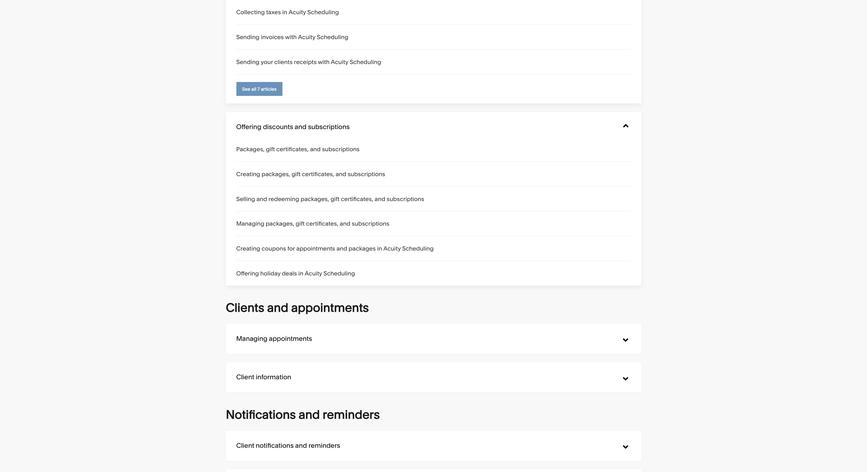 Task type: vqa. For each thing, say whether or not it's contained in the screenshot.
the leftmost the with
yes



Task type: describe. For each thing, give the bounding box(es) containing it.
managing for managing appointments
[[236, 335, 267, 343]]

client notifications and reminders
[[236, 442, 340, 450]]

gift up managing packages, gift certificates, and subscriptions
[[331, 195, 340, 202]]

gift down the redeeming
[[296, 220, 305, 227]]

sending for sending invoices with acuity scheduling
[[236, 33, 259, 41]]

discounts
[[263, 123, 293, 131]]

angle down image for offering discounts and subscriptions
[[623, 121, 628, 130]]

managing packages, gift certificates, and subscriptions
[[236, 220, 389, 227]]

1 vertical spatial packages,
[[301, 195, 329, 202]]

packages, for managing
[[266, 220, 294, 227]]

1 vertical spatial in
[[377, 245, 382, 252]]

holiday
[[260, 270, 281, 277]]

sending for sending your clients receipts with acuity scheduling
[[236, 58, 259, 65]]

see all 7 articles link
[[236, 82, 283, 96]]

clients
[[226, 300, 264, 315]]

angle down image for client notifications and reminders
[[623, 443, 628, 452]]

packages, gift certificates, and subscriptions link
[[236, 146, 360, 153]]

0 horizontal spatial in
[[282, 8, 287, 16]]

1 vertical spatial with
[[318, 58, 330, 65]]

client information
[[236, 373, 291, 381]]

acuity up "receipts"
[[298, 33, 315, 41]]

notifications
[[256, 442, 294, 450]]

creating coupons for appointments and packages in acuity scheduling link
[[236, 245, 434, 252]]

packages,
[[236, 146, 265, 153]]

managing packages, gift certificates, and subscriptions link
[[236, 220, 389, 227]]

1 horizontal spatial in
[[298, 270, 303, 277]]

2 vertical spatial appointments
[[269, 335, 312, 343]]

angle down image for managing appointments
[[623, 336, 628, 345]]

creating for creating coupons for appointments and packages in acuity scheduling
[[236, 245, 260, 252]]

angle down image for client information
[[623, 375, 628, 383]]

0 vertical spatial appointments
[[296, 245, 335, 252]]

notifications and reminders link
[[226, 408, 380, 422]]

invoices
[[261, 33, 284, 41]]

offering holiday deals in acuity scheduling
[[236, 270, 355, 277]]

clients and appointments link
[[226, 300, 369, 315]]

your
[[261, 58, 273, 65]]

offering for offering holiday deals in acuity scheduling
[[236, 270, 259, 277]]

coupons
[[262, 245, 286, 252]]

clients and appointments
[[226, 300, 369, 315]]



Task type: locate. For each thing, give the bounding box(es) containing it.
1 angle down image from the top
[[623, 121, 628, 130]]

0 vertical spatial creating
[[236, 170, 260, 178]]

packages,
[[262, 170, 290, 178], [301, 195, 329, 202], [266, 220, 294, 227]]

information
[[256, 373, 291, 381]]

with
[[285, 33, 297, 41], [318, 58, 330, 65]]

client left notifications
[[236, 442, 254, 450]]

acuity right deals
[[305, 270, 322, 277]]

client for client information
[[236, 373, 254, 381]]

7
[[258, 86, 260, 92]]

2 creating from the top
[[236, 245, 260, 252]]

0 vertical spatial reminders
[[323, 408, 380, 422]]

2 horizontal spatial in
[[377, 245, 382, 252]]

1 vertical spatial angle down image
[[623, 443, 628, 452]]

creating packages, gift certificates, and subscriptions
[[236, 170, 385, 178]]

see
[[242, 86, 250, 92]]

1 vertical spatial offering
[[236, 270, 259, 277]]

acuity right "receipts"
[[331, 58, 348, 65]]

redeeming
[[269, 195, 299, 202]]

0 vertical spatial angle down image
[[623, 375, 628, 383]]

creating coupons for appointments and packages in acuity scheduling
[[236, 245, 434, 252]]

sending left your
[[236, 58, 259, 65]]

managing down selling
[[236, 220, 264, 227]]

with right "receipts"
[[318, 58, 330, 65]]

0 vertical spatial with
[[285, 33, 297, 41]]

creating for creating packages, gift certificates, and subscriptions
[[236, 170, 260, 178]]

1 vertical spatial client
[[236, 442, 254, 450]]

2 managing from the top
[[236, 335, 267, 343]]

sending your clients receipts with acuity scheduling link
[[236, 58, 381, 65]]

in right deals
[[298, 270, 303, 277]]

notifications and reminders
[[226, 408, 380, 422]]

managing down clients
[[236, 335, 267, 343]]

packages, up managing packages, gift certificates, and subscriptions
[[301, 195, 329, 202]]

packages
[[349, 245, 376, 252]]

offering for offering discounts and subscriptions
[[236, 123, 261, 131]]

creating
[[236, 170, 260, 178], [236, 245, 260, 252]]

1 vertical spatial sending
[[236, 58, 259, 65]]

1 vertical spatial reminders
[[309, 442, 340, 450]]

selling
[[236, 195, 255, 202]]

scheduling
[[307, 8, 339, 16], [317, 33, 348, 41], [350, 58, 381, 65], [402, 245, 434, 252], [324, 270, 355, 277]]

sending your clients receipts with acuity scheduling
[[236, 58, 381, 65]]

taxes
[[266, 8, 281, 16]]

see all 7 articles
[[242, 86, 277, 92]]

reminders
[[323, 408, 380, 422], [309, 442, 340, 450]]

offering left holiday
[[236, 270, 259, 277]]

all
[[252, 86, 256, 92]]

1 managing from the top
[[236, 220, 264, 227]]

selling and redeeming packages, gift certificates, and subscriptions link
[[236, 195, 424, 202]]

collecting
[[236, 8, 265, 16]]

1 client from the top
[[236, 373, 254, 381]]

0 vertical spatial client
[[236, 373, 254, 381]]

offering discounts and subscriptions
[[236, 123, 350, 131]]

0 vertical spatial managing
[[236, 220, 264, 227]]

packages, for creating
[[262, 170, 290, 178]]

managing
[[236, 220, 264, 227], [236, 335, 267, 343]]

1 angle down image from the top
[[623, 375, 628, 383]]

appointments
[[296, 245, 335, 252], [291, 300, 369, 315], [269, 335, 312, 343]]

angle down image
[[623, 121, 628, 130], [623, 336, 628, 345]]

angle down image
[[623, 375, 628, 383], [623, 443, 628, 452]]

collecting taxes in acuity scheduling
[[236, 8, 339, 16]]

creating left coupons
[[236, 245, 260, 252]]

1 vertical spatial angle down image
[[623, 336, 628, 345]]

offering
[[236, 123, 261, 131], [236, 270, 259, 277]]

creating packages, gift certificates, and subscriptions link
[[236, 170, 385, 178]]

1 creating from the top
[[236, 170, 260, 178]]

with right invoices
[[285, 33, 297, 41]]

certificates,
[[276, 146, 309, 153], [302, 170, 334, 178], [341, 195, 373, 202], [306, 220, 338, 227]]

offering holiday deals in acuity scheduling link
[[236, 270, 355, 277]]

1 sending from the top
[[236, 33, 259, 41]]

selling and redeeming packages, gift certificates, and subscriptions
[[236, 195, 424, 202]]

sending left invoices
[[236, 33, 259, 41]]

clients
[[274, 58, 293, 65]]

gift down packages, gift certificates, and subscriptions link
[[292, 170, 301, 178]]

1 vertical spatial appointments
[[291, 300, 369, 315]]

deals
[[282, 270, 297, 277]]

client
[[236, 373, 254, 381], [236, 442, 254, 450]]

receipts
[[294, 58, 317, 65]]

notifications
[[226, 408, 296, 422]]

in right packages on the bottom of the page
[[377, 245, 382, 252]]

acuity
[[289, 8, 306, 16], [298, 33, 315, 41], [331, 58, 348, 65], [383, 245, 401, 252], [305, 270, 322, 277]]

1 horizontal spatial with
[[318, 58, 330, 65]]

gift
[[266, 146, 275, 153], [292, 170, 301, 178], [331, 195, 340, 202], [296, 220, 305, 227]]

gift right packages,
[[266, 146, 275, 153]]

1 vertical spatial creating
[[236, 245, 260, 252]]

1 vertical spatial managing
[[236, 335, 267, 343]]

articles
[[261, 86, 277, 92]]

client left information
[[236, 373, 254, 381]]

2 client from the top
[[236, 442, 254, 450]]

packages, up the redeeming
[[262, 170, 290, 178]]

managing appointments
[[236, 335, 312, 343]]

2 vertical spatial packages,
[[266, 220, 294, 227]]

offering up packages,
[[236, 123, 261, 131]]

in right taxes
[[282, 8, 287, 16]]

acuity right taxes
[[289, 8, 306, 16]]

0 vertical spatial packages,
[[262, 170, 290, 178]]

1 offering from the top
[[236, 123, 261, 131]]

0 vertical spatial offering
[[236, 123, 261, 131]]

2 vertical spatial in
[[298, 270, 303, 277]]

0 vertical spatial angle down image
[[623, 121, 628, 130]]

collecting taxes in acuity scheduling link
[[236, 8, 339, 16]]

packages, down the redeeming
[[266, 220, 294, 227]]

in
[[282, 8, 287, 16], [377, 245, 382, 252], [298, 270, 303, 277]]

subscriptions
[[308, 123, 350, 131], [322, 146, 360, 153], [348, 170, 385, 178], [387, 195, 424, 202], [352, 220, 389, 227]]

packages, gift certificates, and subscriptions
[[236, 146, 360, 153]]

creating down packages,
[[236, 170, 260, 178]]

2 sending from the top
[[236, 58, 259, 65]]

for
[[287, 245, 295, 252]]

sending invoices with acuity scheduling
[[236, 33, 348, 41]]

2 angle down image from the top
[[623, 336, 628, 345]]

and
[[295, 123, 307, 131], [310, 146, 321, 153], [336, 170, 346, 178], [257, 195, 267, 202], [375, 195, 385, 202], [340, 220, 350, 227], [337, 245, 347, 252], [267, 300, 288, 315], [299, 408, 320, 422], [295, 442, 307, 450]]

sending
[[236, 33, 259, 41], [236, 58, 259, 65]]

0 vertical spatial in
[[282, 8, 287, 16]]

0 horizontal spatial with
[[285, 33, 297, 41]]

client for client notifications and reminders
[[236, 442, 254, 450]]

2 angle down image from the top
[[623, 443, 628, 452]]

acuity right packages on the bottom of the page
[[383, 245, 401, 252]]

0 vertical spatial sending
[[236, 33, 259, 41]]

sending invoices with acuity scheduling link
[[236, 33, 348, 41]]

2 offering from the top
[[236, 270, 259, 277]]

managing for managing packages, gift certificates, and subscriptions
[[236, 220, 264, 227]]



